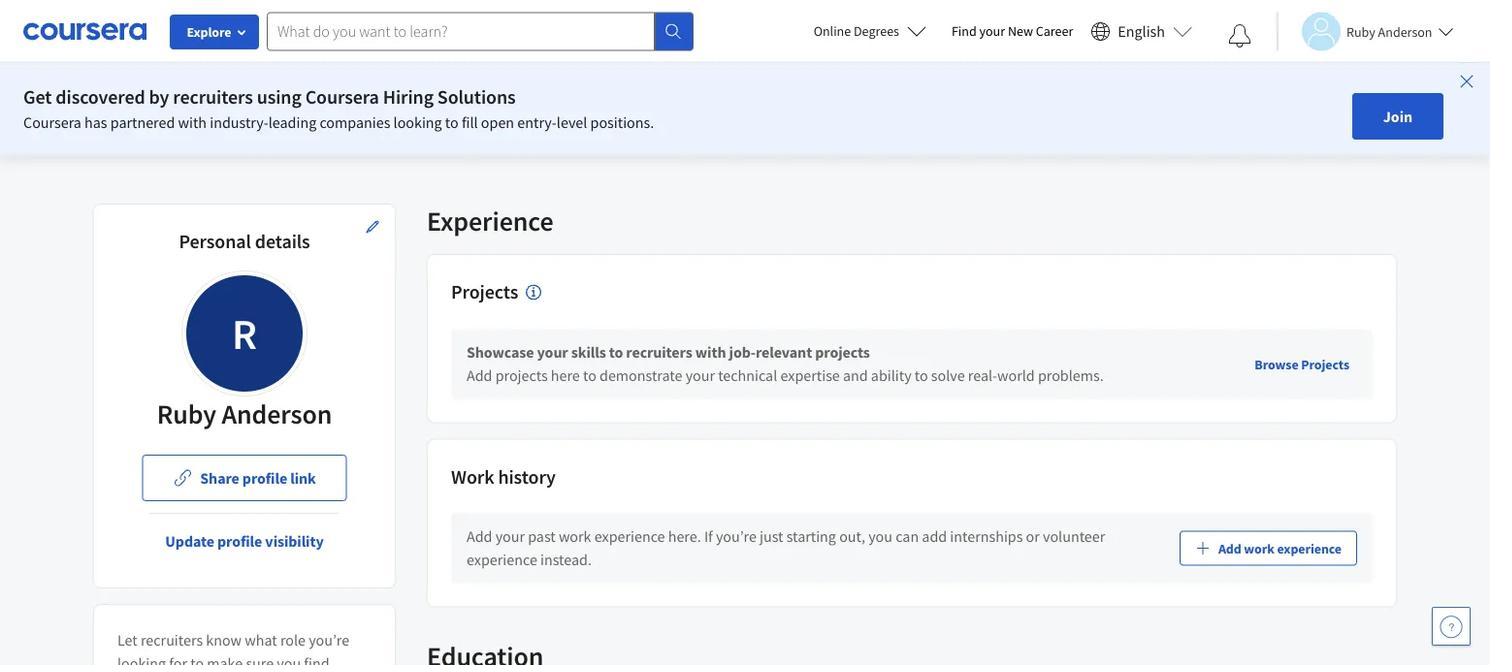 Task type: describe. For each thing, give the bounding box(es) containing it.
online
[[814, 22, 851, 40]]

partnered
[[110, 113, 175, 132]]

world
[[998, 366, 1035, 386]]

and
[[843, 366, 868, 386]]

career
[[1036, 22, 1073, 40]]

new
[[1008, 22, 1033, 40]]

explore
[[187, 23, 231, 41]]

recruiters inside "get discovered by recruiters using coursera hiring solutions coursera has partnered with industry-leading companies looking to fill open entry-level positions."
[[173, 85, 253, 109]]

explore button
[[170, 15, 259, 49]]

companies
[[320, 113, 390, 132]]

0 vertical spatial projects
[[451, 280, 518, 304]]

1 horizontal spatial projects
[[815, 343, 870, 363]]

work inside button
[[1244, 540, 1275, 558]]

What do you want to learn? text field
[[267, 12, 655, 51]]

make
[[207, 654, 243, 666]]

find your new career
[[952, 22, 1073, 40]]

update profile visibility button
[[150, 518, 339, 565]]

share
[[200, 469, 239, 488]]

just
[[760, 528, 784, 547]]

showcase your skills to recruiters with job-relevant projects add projects here to demonstrate your technical expertise and ability to solve real-world problems.
[[467, 343, 1104, 386]]

0 vertical spatial coursera
[[305, 85, 379, 109]]

add work experience
[[1219, 540, 1342, 558]]

add your past work experience here. if you're just starting out, you can add internships or volunteer experience instead.
[[467, 528, 1105, 570]]

problems.
[[1038, 366, 1104, 386]]

update profile visibility
[[165, 532, 324, 551]]

out,
[[839, 528, 866, 547]]

using
[[257, 85, 302, 109]]

history
[[498, 465, 556, 489]]

work
[[451, 465, 494, 489]]

can
[[896, 528, 919, 547]]

ruby anderson button
[[1277, 12, 1454, 51]]

share profile link
[[200, 469, 316, 488]]

positions.
[[590, 113, 654, 132]]

demonstrate
[[600, 366, 683, 386]]

here
[[551, 366, 580, 386]]

get discovered by recruiters using coursera hiring solutions coursera has partnered with industry-leading companies looking to fill open entry-level positions.
[[23, 85, 654, 132]]

with inside "get discovered by recruiters using coursera hiring solutions coursera has partnered with industry-leading companies looking to fill open entry-level positions."
[[178, 113, 207, 132]]

0 horizontal spatial experience
[[467, 551, 537, 570]]

1 horizontal spatial experience
[[594, 528, 665, 547]]

coursera image
[[23, 16, 147, 47]]

r button
[[181, 271, 308, 397]]

let
[[117, 631, 138, 650]]

add
[[922, 528, 947, 547]]

find your new career link
[[942, 19, 1083, 44]]

internships
[[950, 528, 1023, 547]]

relevant
[[756, 343, 812, 363]]

join
[[1383, 107, 1413, 126]]

leading
[[268, 113, 317, 132]]

showcase
[[467, 343, 534, 363]]

profile for share
[[242, 469, 287, 488]]

you for sure
[[277, 654, 301, 666]]

ruby anderson inside dropdown button
[[1347, 23, 1433, 40]]

help center image
[[1440, 615, 1463, 638]]

profile for update
[[217, 532, 262, 551]]

experience
[[427, 204, 554, 238]]

you're inside let recruiters know what role you're looking for to make sure you fin
[[309, 631, 349, 650]]

recruiters inside showcase your skills to recruiters with job-relevant projects add projects here to demonstrate your technical expertise and ability to solve real-world problems.
[[626, 343, 692, 363]]

entry-
[[517, 113, 557, 132]]

anderson inside dropdown button
[[1378, 23, 1433, 40]]

recruiters inside let recruiters know what role you're looking for to make sure you fin
[[141, 631, 203, 650]]

browse
[[1255, 356, 1299, 373]]

english
[[1118, 22, 1165, 41]]

your for to
[[537, 343, 568, 363]]

past
[[528, 528, 556, 547]]

0 horizontal spatial ruby anderson
[[157, 397, 332, 431]]

0 horizontal spatial projects
[[495, 366, 548, 386]]

or
[[1026, 528, 1040, 547]]

discovered
[[56, 85, 145, 109]]

looking inside "get discovered by recruiters using coursera hiring solutions coursera has partnered with industry-leading companies looking to fill open entry-level positions."
[[394, 113, 442, 132]]

update
[[165, 532, 214, 551]]



Task type: locate. For each thing, give the bounding box(es) containing it.
your right find
[[980, 22, 1005, 40]]

you inside the add your past work experience here. if you're just starting out, you can add internships or volunteer experience instead.
[[869, 528, 893, 547]]

information about the projects section image
[[526, 285, 542, 301]]

you for out,
[[869, 528, 893, 547]]

show notifications image
[[1228, 24, 1252, 48]]

1 vertical spatial projects
[[1301, 356, 1350, 373]]

experience inside button
[[1277, 540, 1342, 558]]

online degrees button
[[798, 10, 942, 52]]

with left "job-"
[[695, 343, 726, 363]]

projects inside button
[[1301, 356, 1350, 373]]

expertise
[[781, 366, 840, 386]]

anderson
[[1378, 23, 1433, 40], [222, 397, 332, 431]]

by
[[149, 85, 169, 109]]

ruby up share
[[157, 397, 216, 431]]

add inside the add your past work experience here. if you're just starting out, you can add internships or volunteer experience instead.
[[467, 528, 492, 547]]

1 vertical spatial ruby
[[157, 397, 216, 431]]

1 vertical spatial you're
[[309, 631, 349, 650]]

add inside button
[[1219, 540, 1242, 558]]

0 horizontal spatial you
[[277, 654, 301, 666]]

to inside "get discovered by recruiters using coursera hiring solutions coursera has partnered with industry-leading companies looking to fill open entry-level positions."
[[445, 113, 459, 132]]

browse projects
[[1255, 356, 1350, 373]]

recruiters up industry-
[[173, 85, 253, 109]]

0 vertical spatial with
[[178, 113, 207, 132]]

0 horizontal spatial projects
[[451, 280, 518, 304]]

1 vertical spatial you
[[277, 654, 301, 666]]

link
[[290, 469, 316, 488]]

starting
[[787, 528, 836, 547]]

ruby
[[1347, 23, 1376, 40], [157, 397, 216, 431]]

1 horizontal spatial work
[[1244, 540, 1275, 558]]

ruby up join button
[[1347, 23, 1376, 40]]

to right the skills
[[609, 343, 623, 363]]

your inside the add your past work experience here. if you're just starting out, you can add internships or volunteer experience instead.
[[495, 528, 525, 547]]

0 vertical spatial profile
[[242, 469, 287, 488]]

projects down showcase
[[495, 366, 548, 386]]

to right for
[[190, 654, 204, 666]]

projects left the information about the projects section image
[[451, 280, 518, 304]]

english button
[[1083, 0, 1200, 63]]

find
[[952, 22, 977, 40]]

2 horizontal spatial experience
[[1277, 540, 1342, 558]]

your left past
[[495, 528, 525, 547]]

None search field
[[267, 12, 694, 51]]

solve
[[931, 366, 965, 386]]

you're right role
[[309, 631, 349, 650]]

for
[[169, 654, 187, 666]]

looking inside let recruiters know what role you're looking for to make sure you fin
[[117, 654, 166, 666]]

you're right if
[[716, 528, 757, 547]]

work
[[559, 528, 591, 547], [1244, 540, 1275, 558]]

0 vertical spatial you're
[[716, 528, 757, 547]]

ability
[[871, 366, 912, 386]]

0 horizontal spatial anderson
[[222, 397, 332, 431]]

you inside let recruiters know what role you're looking for to make sure you fin
[[277, 654, 301, 666]]

0 vertical spatial ruby anderson
[[1347, 23, 1433, 40]]

ruby anderson up the share profile link button
[[157, 397, 332, 431]]

projects
[[451, 280, 518, 304], [1301, 356, 1350, 373]]

edit image
[[365, 219, 380, 235]]

1 vertical spatial ruby anderson
[[157, 397, 332, 431]]

to left fill
[[445, 113, 459, 132]]

know
[[206, 631, 242, 650]]

solutions
[[437, 85, 516, 109]]

0 horizontal spatial work
[[559, 528, 591, 547]]

to down the skills
[[583, 366, 597, 386]]

projects
[[815, 343, 870, 363], [495, 366, 548, 386]]

you're inside the add your past work experience here. if you're just starting out, you can add internships or volunteer experience instead.
[[716, 528, 757, 547]]

0 vertical spatial recruiters
[[173, 85, 253, 109]]

you left can
[[869, 528, 893, 547]]

coursera
[[305, 85, 379, 109], [23, 113, 81, 132]]

online degrees
[[814, 22, 899, 40]]

anderson up join
[[1378, 23, 1433, 40]]

what
[[245, 631, 277, 650]]

add for add your past work experience here. if you're just starting out, you can add internships or volunteer experience instead.
[[467, 528, 492, 547]]

browse projects button
[[1247, 347, 1357, 382]]

you
[[869, 528, 893, 547], [277, 654, 301, 666]]

coursera up "companies"
[[305, 85, 379, 109]]

projects up the and
[[815, 343, 870, 363]]

experience
[[594, 528, 665, 547], [1277, 540, 1342, 558], [467, 551, 537, 570]]

industry-
[[210, 113, 269, 132]]

volunteer
[[1043, 528, 1105, 547]]

1 vertical spatial coursera
[[23, 113, 81, 132]]

1 horizontal spatial projects
[[1301, 356, 1350, 373]]

looking
[[394, 113, 442, 132], [117, 654, 166, 666]]

personal
[[179, 229, 251, 254]]

to inside let recruiters know what role you're looking for to make sure you fin
[[190, 654, 204, 666]]

technical
[[718, 366, 777, 386]]

1 horizontal spatial anderson
[[1378, 23, 1433, 40]]

recruiters up for
[[141, 631, 203, 650]]

1 horizontal spatial with
[[695, 343, 726, 363]]

1 vertical spatial profile
[[217, 532, 262, 551]]

0 horizontal spatial looking
[[117, 654, 166, 666]]

get
[[23, 85, 52, 109]]

1 horizontal spatial you're
[[716, 528, 757, 547]]

sure
[[246, 654, 274, 666]]

0 horizontal spatial you're
[[309, 631, 349, 650]]

profile right update
[[217, 532, 262, 551]]

looking down hiring
[[394, 113, 442, 132]]

work inside the add your past work experience here. if you're just starting out, you can add internships or volunteer experience instead.
[[559, 528, 591, 547]]

2 vertical spatial recruiters
[[141, 631, 203, 650]]

your up here
[[537, 343, 568, 363]]

with inside showcase your skills to recruiters with job-relevant projects add projects here to demonstrate your technical expertise and ability to solve real-world problems.
[[695, 343, 726, 363]]

add
[[467, 366, 492, 386], [467, 528, 492, 547], [1219, 540, 1242, 558]]

1 horizontal spatial ruby anderson
[[1347, 23, 1433, 40]]

1 vertical spatial recruiters
[[626, 343, 692, 363]]

let recruiters know what role you're looking for to make sure you fin
[[117, 631, 349, 666]]

ruby anderson up join
[[1347, 23, 1433, 40]]

0 horizontal spatial ruby
[[157, 397, 216, 431]]

coursera down get
[[23, 113, 81, 132]]

anderson up the share profile link
[[222, 397, 332, 431]]

work history
[[451, 465, 556, 489]]

1 horizontal spatial coursera
[[305, 85, 379, 109]]

add for add work experience
[[1219, 540, 1242, 558]]

1 vertical spatial projects
[[495, 366, 548, 386]]

details
[[255, 229, 310, 254]]

ruby anderson
[[1347, 23, 1433, 40], [157, 397, 332, 431]]

with left industry-
[[178, 113, 207, 132]]

degrees
[[854, 22, 899, 40]]

join button
[[1352, 93, 1444, 140]]

add work experience button
[[1180, 531, 1357, 566]]

your left technical
[[686, 366, 715, 386]]

your for work
[[495, 528, 525, 547]]

your for career
[[980, 22, 1005, 40]]

1 vertical spatial with
[[695, 343, 726, 363]]

0 vertical spatial projects
[[815, 343, 870, 363]]

job-
[[729, 343, 756, 363]]

1 horizontal spatial ruby
[[1347, 23, 1376, 40]]

recruiters
[[173, 85, 253, 109], [626, 343, 692, 363], [141, 631, 203, 650]]

1 horizontal spatial you
[[869, 528, 893, 547]]

visibility
[[265, 532, 324, 551]]

r
[[232, 307, 257, 360]]

1 vertical spatial anderson
[[222, 397, 332, 431]]

you down role
[[277, 654, 301, 666]]

here.
[[668, 528, 701, 547]]

projects right browse
[[1301, 356, 1350, 373]]

hiring
[[383, 85, 434, 109]]

profile left link
[[242, 469, 287, 488]]

1 vertical spatial looking
[[117, 654, 166, 666]]

looking down let
[[117, 654, 166, 666]]

has
[[84, 113, 107, 132]]

0 vertical spatial looking
[[394, 113, 442, 132]]

profile
[[242, 469, 287, 488], [217, 532, 262, 551]]

skills
[[571, 343, 606, 363]]

level
[[557, 113, 587, 132]]

you're
[[716, 528, 757, 547], [309, 631, 349, 650]]

real-
[[968, 366, 998, 386]]

share profile link button
[[142, 455, 347, 502]]

add inside showcase your skills to recruiters with job-relevant projects add projects here to demonstrate your technical expertise and ability to solve real-world problems.
[[467, 366, 492, 386]]

0 vertical spatial you
[[869, 528, 893, 547]]

open
[[481, 113, 514, 132]]

ruby inside dropdown button
[[1347, 23, 1376, 40]]

0 horizontal spatial with
[[178, 113, 207, 132]]

instead.
[[541, 551, 592, 570]]

0 vertical spatial anderson
[[1378, 23, 1433, 40]]

fill
[[462, 113, 478, 132]]

0 horizontal spatial coursera
[[23, 113, 81, 132]]

personal details
[[179, 229, 310, 254]]

to left solve
[[915, 366, 928, 386]]

if
[[704, 528, 713, 547]]

1 horizontal spatial looking
[[394, 113, 442, 132]]

role
[[280, 631, 306, 650]]

with
[[178, 113, 207, 132], [695, 343, 726, 363]]

recruiters up 'demonstrate' on the left of the page
[[626, 343, 692, 363]]

0 vertical spatial ruby
[[1347, 23, 1376, 40]]



Task type: vqa. For each thing, say whether or not it's contained in the screenshot.
Career your
yes



